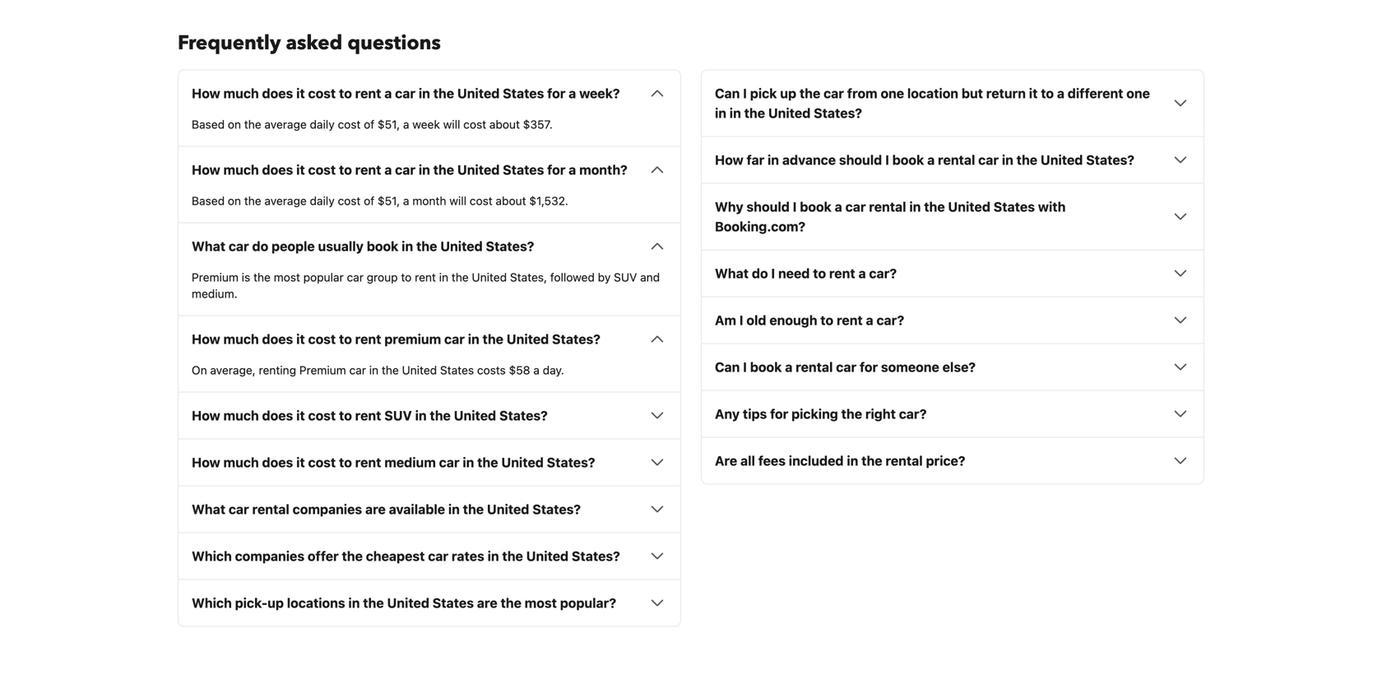Task type: locate. For each thing, give the bounding box(es) containing it.
about
[[489, 117, 520, 131], [496, 194, 526, 208]]

what inside what car rental companies are available in the united states? dropdown button
[[192, 502, 225, 517]]

cost right week
[[463, 117, 486, 131]]

can
[[715, 85, 740, 101], [715, 359, 740, 375]]

will
[[443, 117, 460, 131], [449, 194, 467, 208]]

average
[[264, 117, 307, 131], [264, 194, 307, 208]]

5 does from the top
[[262, 455, 293, 470]]

1 horizontal spatial are
[[477, 595, 497, 611]]

1 horizontal spatial should
[[839, 152, 882, 168]]

need
[[778, 266, 810, 281]]

much for how much does it cost to rent a car in the united states for a month?
[[223, 162, 259, 178]]

book
[[892, 152, 924, 168], [800, 199, 832, 215], [367, 238, 398, 254], [750, 359, 782, 375]]

the
[[433, 85, 454, 101], [800, 85, 820, 101], [744, 105, 765, 121], [244, 117, 261, 131], [1017, 152, 1037, 168], [433, 162, 454, 178], [244, 194, 261, 208], [924, 199, 945, 215], [416, 238, 437, 254], [253, 270, 271, 284], [452, 270, 469, 284], [483, 331, 503, 347], [382, 363, 399, 377], [841, 406, 862, 422], [430, 408, 451, 423], [861, 453, 882, 469], [477, 455, 498, 470], [463, 502, 484, 517], [342, 549, 363, 564], [502, 549, 523, 564], [363, 595, 384, 611], [501, 595, 521, 611]]

states
[[503, 85, 544, 101], [503, 162, 544, 178], [994, 199, 1035, 215], [440, 363, 474, 377], [433, 595, 474, 611]]

1 horizontal spatial suv
[[614, 270, 637, 284]]

car? right right
[[899, 406, 927, 422]]

2 does from the top
[[262, 162, 293, 178]]

average,
[[210, 363, 256, 377]]

1 vertical spatial on
[[228, 194, 241, 208]]

car inside the premium is the most popular car group to rent in the united states, followed by suv and medium.
[[347, 270, 364, 284]]

2 of from the top
[[364, 194, 374, 208]]

does inside dropdown button
[[262, 455, 293, 470]]

it for how much does it cost to rent a car in the united states for a month?
[[296, 162, 305, 178]]

states?
[[814, 105, 862, 121], [1086, 152, 1134, 168], [486, 238, 534, 254], [552, 331, 600, 347], [499, 408, 548, 423], [547, 455, 595, 470], [532, 502, 581, 517], [572, 549, 620, 564]]

premium
[[384, 331, 441, 347]]

should inside how far in advance should i book a rental car in the united states? dropdown button
[[839, 152, 882, 168]]

month?
[[579, 162, 627, 178]]

rent
[[355, 85, 381, 101], [355, 162, 381, 178], [829, 266, 855, 281], [415, 270, 436, 284], [837, 312, 863, 328], [355, 331, 381, 347], [355, 408, 381, 423], [355, 455, 381, 470]]

of for how much does it cost to rent a car in the united states for a month?
[[364, 194, 374, 208]]

do left the need
[[752, 266, 768, 281]]

a down advance
[[835, 199, 842, 215]]

does for how much does it cost to rent suv in the united states?
[[262, 408, 293, 423]]

1 of from the top
[[364, 117, 374, 131]]

in inside are all fees included in the rental price? dropdown button
[[847, 453, 858, 469]]

1 vertical spatial which
[[192, 595, 232, 611]]

daily up the usually
[[310, 194, 335, 208]]

5 much from the top
[[223, 455, 259, 470]]

does for how much does it cost to rent premium car in the united states?
[[262, 331, 293, 347]]

a up based on the average daily cost of $51, a month will cost about $1,532.
[[384, 162, 392, 178]]

book up group at the top of the page
[[367, 238, 398, 254]]

0 horizontal spatial are
[[365, 502, 386, 517]]

rent left medium at the left
[[355, 455, 381, 470]]

1 vertical spatial up
[[268, 595, 284, 611]]

car
[[395, 85, 415, 101], [824, 85, 844, 101], [978, 152, 999, 168], [395, 162, 415, 178], [845, 199, 866, 215], [229, 238, 249, 254], [347, 270, 364, 284], [444, 331, 465, 347], [836, 359, 857, 375], [349, 363, 366, 377], [439, 455, 459, 470], [229, 502, 249, 517], [428, 549, 448, 564]]

to right group at the top of the page
[[401, 270, 412, 284]]

but
[[962, 85, 983, 101]]

can for can i book a rental car for someone else?
[[715, 359, 740, 375]]

0 vertical spatial based
[[192, 117, 225, 131]]

0 vertical spatial can
[[715, 85, 740, 101]]

companies up 'offer'
[[293, 502, 362, 517]]

premium right renting
[[299, 363, 346, 377]]

the inside dropdown button
[[477, 455, 498, 470]]

car? down why should i book a car rental in the united states with booking.com?
[[869, 266, 897, 281]]

1 vertical spatial $51,
[[378, 194, 400, 208]]

3 does from the top
[[262, 331, 293, 347]]

0 vertical spatial suv
[[614, 270, 637, 284]]

based on the average daily cost of $51, a month will cost about $1,532.
[[192, 194, 568, 208]]

rent down what car do people usually book in the united states? dropdown button
[[415, 270, 436, 284]]

cost down how much does it cost to rent suv in the united states?
[[308, 455, 336, 470]]

any
[[715, 406, 740, 422]]

one right from
[[881, 85, 904, 101]]

0 vertical spatial should
[[839, 152, 882, 168]]

on average, renting premium car in the united states costs $58 a day.
[[192, 363, 564, 377]]

tips
[[743, 406, 767, 422]]

how much does it cost to rent medium car in the united states?
[[192, 455, 595, 470]]

rent right the need
[[829, 266, 855, 281]]

which
[[192, 549, 232, 564], [192, 595, 232, 611]]

what inside what car do people usually book in the united states? dropdown button
[[192, 238, 225, 254]]

to inside can i pick up the car from one location but return it to a different one in in the united states?
[[1041, 85, 1054, 101]]

0 horizontal spatial premium
[[192, 270, 239, 284]]

car inside dropdown button
[[439, 455, 459, 470]]

2 $51, from the top
[[378, 194, 400, 208]]

0 vertical spatial premium
[[192, 270, 239, 284]]

1 can from the top
[[715, 85, 740, 101]]

in inside how much does it cost to rent a car in the united states for a month? dropdown button
[[419, 162, 430, 178]]

about left $1,532.
[[496, 194, 526, 208]]

should inside why should i book a car rental in the united states with booking.com?
[[747, 199, 790, 215]]

it
[[296, 85, 305, 101], [1029, 85, 1038, 101], [296, 162, 305, 178], [296, 331, 305, 347], [296, 408, 305, 423], [296, 455, 305, 470]]

states up $357.
[[503, 85, 544, 101]]

states left with
[[994, 199, 1035, 215]]

cost inside dropdown button
[[308, 455, 336, 470]]

renting
[[259, 363, 296, 377]]

asked
[[286, 29, 342, 57]]

$51, for week?
[[378, 117, 400, 131]]

should
[[839, 152, 882, 168], [747, 199, 790, 215]]

1 vertical spatial based
[[192, 194, 225, 208]]

$51, down how much does it cost to rent a car in the united states for a week?
[[378, 117, 400, 131]]

3 much from the top
[[223, 331, 259, 347]]

0 vertical spatial car?
[[869, 266, 897, 281]]

0 vertical spatial are
[[365, 502, 386, 517]]

1 does from the top
[[262, 85, 293, 101]]

month
[[412, 194, 446, 208]]

$357.
[[523, 117, 553, 131]]

1 vertical spatial car?
[[877, 312, 904, 328]]

what
[[192, 238, 225, 254], [715, 266, 749, 281], [192, 502, 225, 517]]

2 much from the top
[[223, 162, 259, 178]]

will right week
[[443, 117, 460, 131]]

how for how much does it cost to rent premium car in the united states?
[[192, 331, 220, 347]]

it inside dropdown button
[[296, 455, 305, 470]]

how much does it cost to rent a car in the united states for a month? button
[[192, 160, 667, 180]]

a down can i pick up the car from one location but return it to a different one in in the united states?
[[927, 152, 935, 168]]

0 vertical spatial will
[[443, 117, 460, 131]]

1 vertical spatial do
[[752, 266, 768, 281]]

car? for am i old enough to rent a car?
[[877, 312, 904, 328]]

$51, down how much does it cost to rent a car in the united states for a month?
[[378, 194, 400, 208]]

based
[[192, 117, 225, 131], [192, 194, 225, 208]]

1 horizontal spatial premium
[[299, 363, 346, 377]]

1 on from the top
[[228, 117, 241, 131]]

0 vertical spatial about
[[489, 117, 520, 131]]

i up booking.com?
[[793, 199, 797, 215]]

0 horizontal spatial suv
[[384, 408, 412, 423]]

0 horizontal spatial up
[[268, 595, 284, 611]]

1 vertical spatial daily
[[310, 194, 335, 208]]

i up tips
[[743, 359, 747, 375]]

0 vertical spatial daily
[[310, 117, 335, 131]]

premium up medium. in the left of the page
[[192, 270, 239, 284]]

can left pick
[[715, 85, 740, 101]]

car? up the someone
[[877, 312, 904, 328]]

2 which from the top
[[192, 595, 232, 611]]

premium inside the premium is the most popular car group to rent in the united states, followed by suv and medium.
[[192, 270, 239, 284]]

1 vertical spatial premium
[[299, 363, 346, 377]]

1 $51, from the top
[[378, 117, 400, 131]]

in inside the premium is the most popular car group to rent in the united states, followed by suv and medium.
[[439, 270, 448, 284]]

are down rates
[[477, 595, 497, 611]]

0 vertical spatial which
[[192, 549, 232, 564]]

how for how much does it cost to rent a car in the united states for a month?
[[192, 162, 220, 178]]

1 vertical spatial of
[[364, 194, 374, 208]]

most
[[274, 270, 300, 284], [525, 595, 557, 611]]

1 vertical spatial about
[[496, 194, 526, 208]]

to up on average, renting premium car in the united states costs $58 a day. on the left of page
[[339, 331, 352, 347]]

should right advance
[[839, 152, 882, 168]]

daily for how much does it cost to rent a car in the united states for a month?
[[310, 194, 335, 208]]

companies up pick-
[[235, 549, 304, 564]]

1 average from the top
[[264, 117, 307, 131]]

daily for how much does it cost to rent a car in the united states for a week?
[[310, 117, 335, 131]]

i left pick
[[743, 85, 747, 101]]

does for how much does it cost to rent a car in the united states for a week?
[[262, 85, 293, 101]]

does for how much does it cost to rent medium car in the united states?
[[262, 455, 293, 470]]

4 does from the top
[[262, 408, 293, 423]]

states down rates
[[433, 595, 474, 611]]

much for how much does it cost to rent suv in the united states?
[[223, 408, 259, 423]]

why should i book a car rental in the united states with booking.com?
[[715, 199, 1066, 234]]

1 vertical spatial suv
[[384, 408, 412, 423]]

i up why should i book a car rental in the united states with booking.com?
[[885, 152, 889, 168]]

daily down asked
[[310, 117, 335, 131]]

1 vertical spatial most
[[525, 595, 557, 611]]

cost right month
[[470, 194, 493, 208]]

in
[[419, 85, 430, 101], [715, 105, 726, 121], [730, 105, 741, 121], [768, 152, 779, 168], [1002, 152, 1013, 168], [419, 162, 430, 178], [909, 199, 921, 215], [402, 238, 413, 254], [439, 270, 448, 284], [468, 331, 479, 347], [369, 363, 379, 377], [415, 408, 427, 423], [847, 453, 858, 469], [463, 455, 474, 470], [448, 502, 460, 517], [488, 549, 499, 564], [348, 595, 360, 611]]

cost down how much does it cost to rent a car in the united states for a week?
[[338, 117, 361, 131]]

1 horizontal spatial most
[[525, 595, 557, 611]]

a left week?
[[569, 85, 576, 101]]

can up any
[[715, 359, 740, 375]]

daily
[[310, 117, 335, 131], [310, 194, 335, 208]]

in inside which companies offer the cheapest car rates  in the united states? dropdown button
[[488, 549, 499, 564]]

what for what car rental companies are available in the united states?
[[192, 502, 225, 517]]

are all fees included in the rental price?
[[715, 453, 965, 469]]

0 horizontal spatial should
[[747, 199, 790, 215]]

to down how much does it cost to rent suv in the united states?
[[339, 455, 352, 470]]

1 horizontal spatial up
[[780, 85, 796, 101]]

suv right by
[[614, 270, 637, 284]]

2 vertical spatial what
[[192, 502, 225, 517]]

are left available
[[365, 502, 386, 517]]

it for how much does it cost to rent a car in the united states for a week?
[[296, 85, 305, 101]]

1 horizontal spatial do
[[752, 266, 768, 281]]

0 vertical spatial up
[[780, 85, 796, 101]]

most down people
[[274, 270, 300, 284]]

1 vertical spatial will
[[449, 194, 467, 208]]

up
[[780, 85, 796, 101], [268, 595, 284, 611]]

on
[[192, 363, 207, 377]]

a down why should i book a car rental in the united states with booking.com?
[[858, 266, 866, 281]]

in inside what car rental companies are available in the united states? dropdown button
[[448, 502, 460, 517]]

how inside dropdown button
[[192, 455, 220, 470]]

much
[[223, 85, 259, 101], [223, 162, 259, 178], [223, 331, 259, 347], [223, 408, 259, 423], [223, 455, 259, 470]]

frequently asked questions
[[178, 29, 441, 57]]

0 vertical spatial on
[[228, 117, 241, 131]]

why should i book a car rental in the united states with booking.com? button
[[715, 197, 1190, 236]]

i inside can i book a rental car for someone else? dropdown button
[[743, 359, 747, 375]]

1 daily from the top
[[310, 117, 335, 131]]

1 vertical spatial should
[[747, 199, 790, 215]]

a left week
[[403, 117, 409, 131]]

1 vertical spatial can
[[715, 359, 740, 375]]

states? inside can i pick up the car from one location but return it to a different one in in the united states?
[[814, 105, 862, 121]]

1 one from the left
[[881, 85, 904, 101]]

one right different
[[1126, 85, 1150, 101]]

should up booking.com?
[[747, 199, 790, 215]]

0 horizontal spatial one
[[881, 85, 904, 101]]

for up $1,532.
[[547, 162, 565, 178]]

do
[[252, 238, 268, 254], [752, 266, 768, 281]]

of down how much does it cost to rent a car in the united states for a week?
[[364, 117, 374, 131]]

to right return
[[1041, 85, 1054, 101]]

to right enough
[[820, 312, 833, 328]]

i left old
[[739, 312, 743, 328]]

based on the average daily cost of $51, a week will cost about $357.
[[192, 117, 553, 131]]

1 which from the top
[[192, 549, 232, 564]]

in inside why should i book a car rental in the united states with booking.com?
[[909, 199, 921, 215]]

i left the need
[[771, 266, 775, 281]]

will right month
[[449, 194, 467, 208]]

to inside dropdown button
[[339, 455, 352, 470]]

what for what do i need to rent a car?
[[715, 266, 749, 281]]

1 vertical spatial what
[[715, 266, 749, 281]]

0 vertical spatial most
[[274, 270, 300, 284]]

much inside dropdown button
[[223, 455, 259, 470]]

car?
[[869, 266, 897, 281], [877, 312, 904, 328], [899, 406, 927, 422]]

how much does it cost to rent premium car in the united states? button
[[192, 329, 667, 349]]

0 vertical spatial what
[[192, 238, 225, 254]]

can inside can i pick up the car from one location but return it to a different one in in the united states?
[[715, 85, 740, 101]]

based for how much does it cost to rent a car in the united states for a week?
[[192, 117, 225, 131]]

4 much from the top
[[223, 408, 259, 423]]

fees
[[758, 453, 786, 469]]

most left popular?
[[525, 595, 557, 611]]

about for week?
[[489, 117, 520, 131]]

on
[[228, 117, 241, 131], [228, 194, 241, 208]]

about left $357.
[[489, 117, 520, 131]]

suv up "how much does it cost to rent medium car in the united states?"
[[384, 408, 412, 423]]

premium
[[192, 270, 239, 284], [299, 363, 346, 377]]

i inside why should i book a car rental in the united states with booking.com?
[[793, 199, 797, 215]]

united inside the premium is the most popular car group to rent in the united states, followed by suv and medium.
[[472, 270, 507, 284]]

cost down popular
[[308, 331, 336, 347]]

2 can from the top
[[715, 359, 740, 375]]

i
[[743, 85, 747, 101], [885, 152, 889, 168], [793, 199, 797, 215], [771, 266, 775, 281], [739, 312, 743, 328], [743, 359, 747, 375]]

2 daily from the top
[[310, 194, 335, 208]]

it for how much does it cost to rent premium car in the united states?
[[296, 331, 305, 347]]

pick
[[750, 85, 777, 101]]

do left people
[[252, 238, 268, 254]]

rent up based on the average daily cost of $51, a week will cost about $357.
[[355, 85, 381, 101]]

to inside the premium is the most popular car group to rent in the united states, followed by suv and medium.
[[401, 270, 412, 284]]

for left the someone
[[860, 359, 878, 375]]

week
[[412, 117, 440, 131]]

book up why should i book a car rental in the united states with booking.com?
[[892, 152, 924, 168]]

on for how much does it cost to rent a car in the united states for a month?
[[228, 194, 241, 208]]

states,
[[510, 270, 547, 284]]

a
[[384, 85, 392, 101], [569, 85, 576, 101], [1057, 85, 1065, 101], [403, 117, 409, 131], [927, 152, 935, 168], [384, 162, 392, 178], [569, 162, 576, 178], [403, 194, 409, 208], [835, 199, 842, 215], [858, 266, 866, 281], [866, 312, 873, 328], [785, 359, 793, 375], [533, 363, 540, 377]]

1 much from the top
[[223, 85, 259, 101]]

which companies offer the cheapest car rates  in the united states?
[[192, 549, 620, 564]]

0 vertical spatial do
[[252, 238, 268, 254]]

else?
[[942, 359, 976, 375]]

$51,
[[378, 117, 400, 131], [378, 194, 400, 208]]

book down advance
[[800, 199, 832, 215]]

0 vertical spatial average
[[264, 117, 307, 131]]

0 vertical spatial $51,
[[378, 117, 400, 131]]

1 vertical spatial average
[[264, 194, 307, 208]]

the inside why should i book a car rental in the united states with booking.com?
[[924, 199, 945, 215]]

how far in advance should i book a rental car in the united states? button
[[715, 150, 1190, 170]]

any tips for picking the right car?
[[715, 406, 927, 422]]

in inside 'how much does it cost to rent suv in the united states?' dropdown button
[[415, 408, 427, 423]]

can for can i pick up the car from one location but return it to a different one in in the united states?
[[715, 85, 740, 101]]

up right pick
[[780, 85, 796, 101]]

price?
[[926, 453, 965, 469]]

popular
[[303, 270, 344, 284]]

to up based on the average daily cost of $51, a month will cost about $1,532.
[[339, 162, 352, 178]]

a left different
[[1057, 85, 1065, 101]]

1 horizontal spatial one
[[1126, 85, 1150, 101]]

2 based from the top
[[192, 194, 225, 208]]

2 on from the top
[[228, 194, 241, 208]]

of
[[364, 117, 374, 131], [364, 194, 374, 208]]

2 average from the top
[[264, 194, 307, 208]]

from
[[847, 85, 878, 101]]

which companies offer the cheapest car rates  in the united states? button
[[192, 546, 667, 566]]

what inside what do i need to rent a car? dropdown button
[[715, 266, 749, 281]]

one
[[881, 85, 904, 101], [1126, 85, 1150, 101]]

of up what car do people usually book in the united states?
[[364, 194, 374, 208]]

1 based from the top
[[192, 117, 225, 131]]

how much does it cost to rent medium car in the united states? button
[[192, 453, 667, 472]]

how far in advance should i book a rental car in the united states?
[[715, 152, 1134, 168]]

rent down on average, renting premium car in the united states costs $58 a day. on the left of page
[[355, 408, 381, 423]]

0 vertical spatial of
[[364, 117, 374, 131]]

up left locations
[[268, 595, 284, 611]]

cost up based on the average daily cost of $51, a month will cost about $1,532.
[[308, 162, 336, 178]]

how for how much does it cost to rent suv in the united states?
[[192, 408, 220, 423]]

0 horizontal spatial most
[[274, 270, 300, 284]]

0 vertical spatial companies
[[293, 502, 362, 517]]

rental inside why should i book a car rental in the united states with booking.com?
[[869, 199, 906, 215]]

suv
[[614, 270, 637, 284], [384, 408, 412, 423]]

united inside dropdown button
[[501, 455, 544, 470]]

1 vertical spatial companies
[[235, 549, 304, 564]]

someone
[[881, 359, 939, 375]]



Task type: describe. For each thing, give the bounding box(es) containing it.
what for what car do people usually book in the united states?
[[192, 238, 225, 254]]

of for how much does it cost to rent a car in the united states for a week?
[[364, 117, 374, 131]]

it inside can i pick up the car from one location but return it to a different one in in the united states?
[[1029, 85, 1038, 101]]

will for month?
[[449, 194, 467, 208]]

0 horizontal spatial do
[[252, 238, 268, 254]]

a left month
[[403, 194, 409, 208]]

available
[[389, 502, 445, 517]]

in inside what car do people usually book in the united states? dropdown button
[[402, 238, 413, 254]]

will for week?
[[443, 117, 460, 131]]

1 vertical spatial are
[[477, 595, 497, 611]]

states left costs
[[440, 363, 474, 377]]

book down old
[[750, 359, 782, 375]]

most inside dropdown button
[[525, 595, 557, 611]]

followed
[[550, 270, 595, 284]]

i inside what do i need to rent a car? dropdown button
[[771, 266, 775, 281]]

2 one from the left
[[1126, 85, 1150, 101]]

most inside the premium is the most popular car group to rent in the united states, followed by suv and medium.
[[274, 270, 300, 284]]

all
[[740, 453, 755, 469]]

to up based on the average daily cost of $51, a week will cost about $357.
[[339, 85, 352, 101]]

a right $58
[[533, 363, 540, 377]]

rent inside dropdown button
[[355, 455, 381, 470]]

states up $1,532.
[[503, 162, 544, 178]]

which for which companies offer the cheapest car rates  in the united states?
[[192, 549, 232, 564]]

what car rental companies are available in the united states? button
[[192, 500, 667, 519]]

to right the need
[[813, 266, 826, 281]]

far
[[747, 152, 764, 168]]

why
[[715, 199, 743, 215]]

which pick-up locations in the united states are the most popular?
[[192, 595, 616, 611]]

is
[[242, 270, 250, 284]]

picking
[[791, 406, 838, 422]]

locations
[[287, 595, 345, 611]]

suv inside dropdown button
[[384, 408, 412, 423]]

and
[[640, 270, 660, 284]]

included
[[789, 453, 844, 469]]

can i book a rental car for someone else? button
[[715, 357, 1190, 377]]

in inside how much does it cost to rent premium car in the united states? dropdown button
[[468, 331, 479, 347]]

usually
[[318, 238, 364, 254]]

what do i need to rent a car? button
[[715, 263, 1190, 283]]

i inside am i old enough to rent a car? dropdown button
[[739, 312, 743, 328]]

old
[[746, 312, 766, 328]]

a inside why should i book a car rental in the united states with booking.com?
[[835, 199, 842, 215]]

about for month?
[[496, 194, 526, 208]]

how much does it cost to rent premium car in the united states?
[[192, 331, 600, 347]]

premium is the most popular car group to rent in the united states, followed by suv and medium.
[[192, 270, 660, 301]]

in inside how much does it cost to rent medium car in the united states? dropdown button
[[463, 455, 474, 470]]

states inside why should i book a car rental in the united states with booking.com?
[[994, 199, 1035, 215]]

what car rental companies are available in the united states?
[[192, 502, 581, 517]]

week?
[[579, 85, 620, 101]]

what do i need to rent a car?
[[715, 266, 897, 281]]

a inside can i pick up the car from one location but return it to a different one in in the united states?
[[1057, 85, 1065, 101]]

suv inside the premium is the most popular car group to rent in the united states, followed by suv and medium.
[[614, 270, 637, 284]]

people
[[272, 238, 315, 254]]

are all fees included in the rental price? button
[[715, 451, 1190, 471]]

much for how much does it cost to rent a car in the united states for a week?
[[223, 85, 259, 101]]

popular?
[[560, 595, 616, 611]]

any tips for picking the right car? button
[[715, 404, 1190, 424]]

how for how much does it cost to rent medium car in the united states?
[[192, 455, 220, 470]]

different
[[1068, 85, 1123, 101]]

offer
[[308, 549, 339, 564]]

location
[[907, 85, 958, 101]]

book inside why should i book a car rental in the united states with booking.com?
[[800, 199, 832, 215]]

advance
[[782, 152, 836, 168]]

based for how much does it cost to rent a car in the united states for a month?
[[192, 194, 225, 208]]

a left "month?"
[[569, 162, 576, 178]]

up inside can i pick up the car from one location but return it to a different one in in the united states?
[[780, 85, 796, 101]]

how much does it cost to rent suv in the united states?
[[192, 408, 548, 423]]

can i book a rental car for someone else?
[[715, 359, 976, 375]]

average for how much does it cost to rent a car in the united states for a month?
[[264, 194, 307, 208]]

it for how much does it cost to rent medium car in the united states?
[[296, 455, 305, 470]]

am i old enough to rent a car? button
[[715, 310, 1190, 330]]

day.
[[543, 363, 564, 377]]

which pick-up locations in the united states are the most popular? button
[[192, 593, 667, 613]]

$51, for month?
[[378, 194, 400, 208]]

2 vertical spatial car?
[[899, 406, 927, 422]]

cheapest
[[366, 549, 425, 564]]

a down enough
[[785, 359, 793, 375]]

group
[[367, 270, 398, 284]]

am
[[715, 312, 736, 328]]

rates
[[452, 549, 484, 564]]

for up $357.
[[547, 85, 565, 101]]

a up based on the average daily cost of $51, a week will cost about $357.
[[384, 85, 392, 101]]

frequently
[[178, 29, 281, 57]]

much for how much does it cost to rent medium car in the united states?
[[223, 455, 259, 470]]

united inside why should i book a car rental in the united states with booking.com?
[[948, 199, 990, 215]]

on for how much does it cost to rent a car in the united states for a week?
[[228, 117, 241, 131]]

a up can i book a rental car for someone else?
[[866, 312, 873, 328]]

can i pick up the car from one location but return it to a different one in in the united states? button
[[715, 83, 1190, 123]]

how much does it cost to rent a car in the united states for a week?
[[192, 85, 620, 101]]

cost up the usually
[[338, 194, 361, 208]]

enough
[[769, 312, 817, 328]]

cost down on average, renting premium car in the united states costs $58 a day. on the left of page
[[308, 408, 336, 423]]

medium
[[384, 455, 436, 470]]

car inside why should i book a car rental in the united states with booking.com?
[[845, 199, 866, 215]]

rent up on average, renting premium car in the united states costs $58 a day. on the left of page
[[355, 331, 381, 347]]

how much does it cost to rent suv in the united states? button
[[192, 406, 667, 426]]

what car do people usually book in the united states? button
[[192, 236, 667, 256]]

how for how much does it cost to rent a car in the united states for a week?
[[192, 85, 220, 101]]

to down on average, renting premium car in the united states costs $58 a day. on the left of page
[[339, 408, 352, 423]]

it for how much does it cost to rent suv in the united states?
[[296, 408, 305, 423]]

in inside how much does it cost to rent a car in the united states for a week? dropdown button
[[419, 85, 430, 101]]

pick-
[[235, 595, 268, 611]]

car inside can i pick up the car from one location but return it to a different one in in the united states?
[[824, 85, 844, 101]]

am i old enough to rent a car?
[[715, 312, 904, 328]]

can i pick up the car from one location but return it to a different one in in the united states?
[[715, 85, 1150, 121]]

questions
[[347, 29, 441, 57]]

much for how much does it cost to rent premium car in the united states?
[[223, 331, 259, 347]]

how much does it cost to rent a car in the united states for a month?
[[192, 162, 627, 178]]

cost down asked
[[308, 85, 336, 101]]

does for how much does it cost to rent a car in the united states for a month?
[[262, 162, 293, 178]]

car? for what do i need to rent a car?
[[869, 266, 897, 281]]

how for how far in advance should i book a rental car in the united states?
[[715, 152, 743, 168]]

rent inside the premium is the most popular car group to rent in the united states, followed by suv and medium.
[[415, 270, 436, 284]]

costs
[[477, 363, 506, 377]]

with
[[1038, 199, 1066, 215]]

booking.com?
[[715, 219, 806, 234]]

united inside can i pick up the car from one location but return it to a different one in in the united states?
[[768, 105, 811, 121]]

medium.
[[192, 287, 237, 301]]

are
[[715, 453, 737, 469]]

states? inside dropdown button
[[547, 455, 595, 470]]

rent up can i book a rental car for someone else?
[[837, 312, 863, 328]]

average for how much does it cost to rent a car in the united states for a week?
[[264, 117, 307, 131]]

what car do people usually book in the united states?
[[192, 238, 534, 254]]

which for which pick-up locations in the united states are the most popular?
[[192, 595, 232, 611]]

how much does it cost to rent a car in the united states for a week? button
[[192, 83, 667, 103]]

$1,532.
[[529, 194, 568, 208]]

i inside can i pick up the car from one location but return it to a different one in in the united states?
[[743, 85, 747, 101]]

in inside which pick-up locations in the united states are the most popular? dropdown button
[[348, 595, 360, 611]]

i inside how far in advance should i book a rental car in the united states? dropdown button
[[885, 152, 889, 168]]

by
[[598, 270, 611, 284]]

right
[[865, 406, 896, 422]]

rent up based on the average daily cost of $51, a month will cost about $1,532.
[[355, 162, 381, 178]]

return
[[986, 85, 1026, 101]]

$58
[[509, 363, 530, 377]]

for right tips
[[770, 406, 788, 422]]



Task type: vqa. For each thing, say whether or not it's contained in the screenshot.
1st Yes, from right
no



